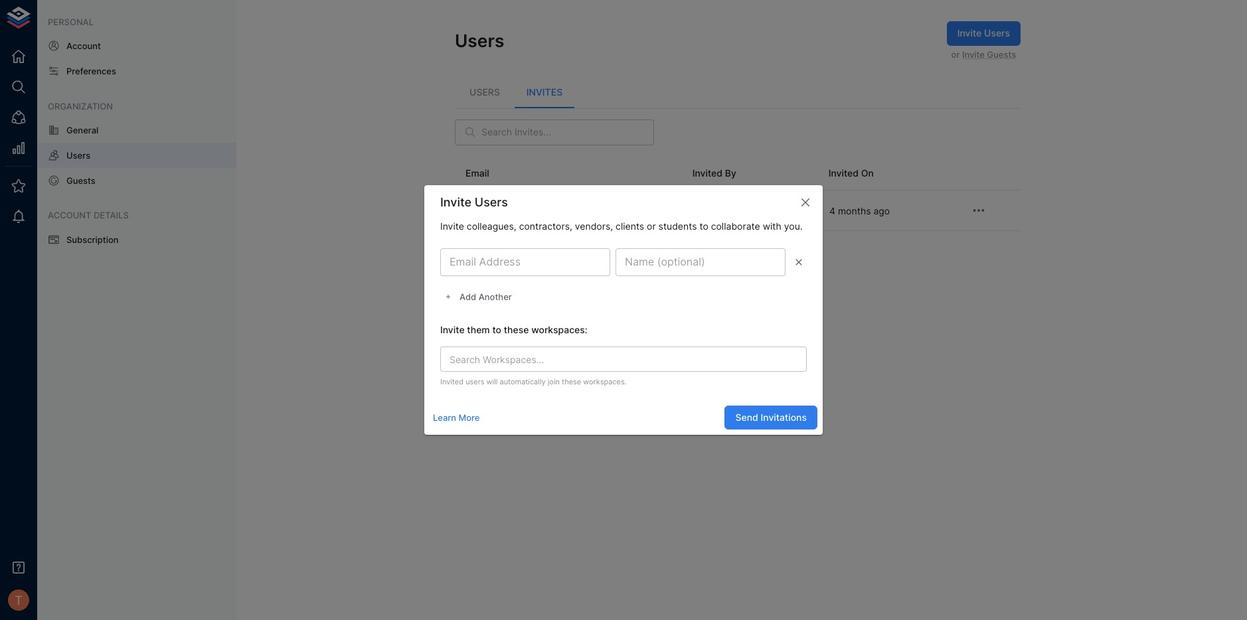 Task type: vqa. For each thing, say whether or not it's contained in the screenshot.
Workspace Name text field in the top of the page
no



Task type: locate. For each thing, give the bounding box(es) containing it.
users up the colleagues,
[[475, 195, 508, 209]]

general
[[66, 125, 99, 135]]

personal
[[48, 17, 94, 27]]

or
[[952, 49, 960, 59], [647, 220, 656, 232]]

tab list containing users
[[455, 76, 1021, 108]]

invite inside button
[[958, 27, 982, 39]]

invited on
[[829, 167, 874, 179]]

invited for invited by
[[693, 167, 723, 179]]

1 horizontal spatial or
[[952, 49, 960, 59]]

invited for invited users will automatically join these workspaces.
[[440, 377, 464, 386]]

or invite guests
[[952, 49, 1017, 59]]

invite users inside invite users dialog
[[440, 195, 508, 209]]

preferences
[[66, 66, 116, 77]]

send invitations
[[736, 412, 807, 423]]

to right them
[[493, 324, 502, 335]]

invited left users at the left of the page
[[440, 377, 464, 386]]

subscription
[[66, 234, 119, 245]]

invite users up the colleagues,
[[440, 195, 508, 209]]

1 vertical spatial to
[[493, 324, 502, 335]]

0 horizontal spatial t
[[15, 593, 23, 608]]

on
[[861, 167, 874, 179]]

invite users inside the invite users button
[[958, 27, 1010, 39]]

these
[[504, 324, 529, 335], [562, 377, 581, 386]]

0 vertical spatial t
[[470, 203, 478, 218]]

months
[[838, 205, 871, 216]]

invited left by
[[693, 167, 723, 179]]

0 horizontal spatial guests
[[66, 175, 96, 186]]

workspaces:
[[532, 324, 588, 335]]

invite
[[958, 27, 982, 39], [963, 49, 985, 59], [440, 195, 472, 209], [440, 220, 464, 232], [440, 324, 465, 335]]

details
[[94, 210, 129, 221]]

1 vertical spatial invite users
[[440, 195, 508, 209]]

more
[[459, 412, 480, 423]]

colleagues,
[[467, 220, 517, 232]]

invited
[[693, 167, 723, 179], [829, 167, 859, 179], [440, 377, 464, 386]]

guests down the invite users button
[[987, 49, 1017, 59]]

1 vertical spatial guests
[[66, 175, 96, 186]]

account link
[[37, 33, 237, 59]]

invitations
[[761, 412, 807, 423]]

invited for invited on
[[829, 167, 859, 179]]

guests inside guests link
[[66, 175, 96, 186]]

users inside dialog
[[475, 195, 508, 209]]

1 vertical spatial these
[[562, 377, 581, 386]]

or right clients
[[647, 220, 656, 232]]

0 vertical spatial these
[[504, 324, 529, 335]]

invites
[[527, 86, 563, 98]]

1 horizontal spatial guests
[[987, 49, 1017, 59]]

another
[[479, 292, 512, 302]]

invite down email
[[440, 195, 472, 209]]

0 horizontal spatial or
[[647, 220, 656, 232]]

to right students
[[700, 220, 709, 232]]

1 horizontal spatial t
[[470, 203, 478, 218]]

tab list
[[455, 76, 1021, 108]]

invite up or invite guests
[[958, 27, 982, 39]]

1 horizontal spatial to
[[700, 220, 709, 232]]

invited left on
[[829, 167, 859, 179]]

0 horizontal spatial invited
[[440, 377, 464, 386]]

invite users
[[958, 27, 1010, 39], [440, 195, 508, 209]]

with
[[763, 220, 782, 232]]

invite down the invite users button
[[963, 49, 985, 59]]

users link
[[37, 143, 237, 168]]

these right the join
[[562, 377, 581, 386]]

or left invite guests link
[[952, 49, 960, 59]]

0 horizontal spatial invite users
[[440, 195, 508, 209]]

subscription link
[[37, 227, 237, 252]]

t
[[470, 203, 478, 218], [15, 593, 23, 608]]

0 vertical spatial invite users
[[958, 27, 1010, 39]]

users down general
[[66, 150, 90, 161]]

collaborate
[[711, 220, 761, 232]]

guests up account details
[[66, 175, 96, 186]]

1 horizontal spatial invite users
[[958, 27, 1010, 39]]

or inside invite users dialog
[[647, 220, 656, 232]]

add
[[460, 292, 477, 302]]

clients
[[616, 220, 645, 232]]

automatically
[[500, 377, 546, 386]]

these right them
[[504, 324, 529, 335]]

users up invite guests link
[[985, 27, 1010, 39]]

learn more
[[433, 412, 480, 423]]

send invitations button
[[725, 406, 818, 430]]

invite users up or invite guests
[[958, 27, 1010, 39]]

1 vertical spatial or
[[647, 220, 656, 232]]

preferences link
[[37, 59, 237, 84]]

1 vertical spatial t
[[15, 593, 23, 608]]

Search Invites... text field
[[482, 119, 654, 145]]

join
[[548, 377, 560, 386]]

will
[[487, 377, 498, 386]]

guests
[[987, 49, 1017, 59], [66, 175, 96, 186]]

general link
[[37, 117, 237, 143]]

0 vertical spatial or
[[952, 49, 960, 59]]

invited inside invite users dialog
[[440, 377, 464, 386]]

4
[[830, 205, 836, 216]]

0 vertical spatial to
[[700, 220, 709, 232]]

1 horizontal spatial invited
[[693, 167, 723, 179]]

2 horizontal spatial invited
[[829, 167, 859, 179]]

to
[[700, 220, 709, 232], [493, 324, 502, 335]]

email
[[466, 167, 489, 179]]

invite users button
[[947, 21, 1021, 46]]

users
[[985, 27, 1010, 39], [455, 30, 505, 51], [66, 150, 90, 161], [475, 195, 508, 209]]

vendors,
[[575, 220, 613, 232]]

0 vertical spatial guests
[[987, 49, 1017, 59]]



Task type: describe. For each thing, give the bounding box(es) containing it.
add another
[[460, 292, 512, 302]]

0 horizontal spatial these
[[504, 324, 529, 335]]

users
[[466, 377, 485, 386]]

invite left them
[[440, 324, 465, 335]]

invite left the colleagues,
[[440, 220, 464, 232]]

invite colleagues, contractors, vendors, clients or students to collaborate with you.
[[440, 220, 803, 232]]

by
[[725, 167, 737, 179]]

Email Address text field
[[440, 249, 611, 276]]

contractors,
[[519, 220, 573, 232]]

terryturtle85@gmail.com
[[495, 205, 605, 216]]

you.
[[784, 220, 803, 232]]

invite guests link
[[963, 49, 1017, 59]]

learn
[[433, 412, 457, 423]]

1 horizontal spatial these
[[562, 377, 581, 386]]

guests link
[[37, 168, 237, 194]]

t button
[[4, 586, 33, 615]]

account
[[66, 41, 101, 51]]

Search Workspaces... text field
[[444, 351, 781, 368]]

account details
[[48, 210, 129, 221]]

users button
[[455, 76, 515, 108]]

account
[[48, 210, 91, 221]]

invites button
[[515, 76, 575, 108]]

add another button
[[440, 287, 515, 308]]

invited by
[[693, 167, 737, 179]]

send
[[736, 412, 759, 423]]

4 months ago
[[830, 205, 890, 216]]

ago
[[874, 205, 890, 216]]

organization
[[48, 101, 113, 111]]

students
[[659, 220, 697, 232]]

invite users dialog
[[425, 185, 823, 435]]

Name (optional) text field
[[616, 249, 786, 276]]

them
[[467, 324, 490, 335]]

invited users will automatically join these workspaces.
[[440, 377, 627, 386]]

workspaces.
[[584, 377, 627, 386]]

users
[[470, 86, 500, 98]]

users inside button
[[985, 27, 1010, 39]]

0 horizontal spatial to
[[493, 324, 502, 335]]

invite them to these workspaces:
[[440, 324, 588, 335]]

users up users
[[455, 30, 505, 51]]

t inside t button
[[15, 593, 23, 608]]

learn more button
[[430, 408, 483, 428]]



